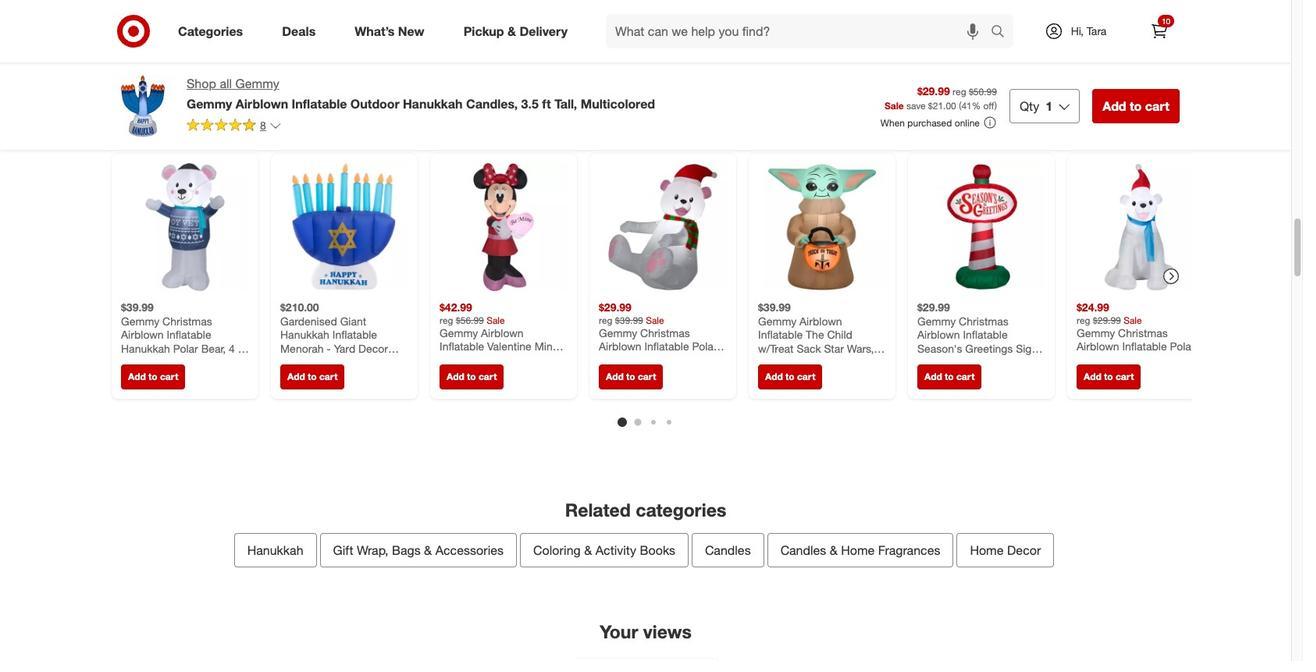 Task type: describe. For each thing, give the bounding box(es) containing it.
inflatable inside $29.99 gemmy christmas airblown inflatable season's greetings sign, 3.5 ft tall, multi
[[964, 328, 1008, 341]]

to for $29.99 gemmy christmas airblown inflatable season's greetings sign, 3.5 ft tall, multi
[[945, 371, 954, 383]]

cart for $39.99 gemmy airblown inflatable the child w/treat sack star wars, 3.5 ft tall, brown
[[798, 371, 816, 383]]

activity
[[596, 543, 637, 559]]

related
[[565, 499, 631, 521]]

your
[[600, 622, 639, 643]]

categories
[[636, 499, 727, 521]]

$29.99 inside $24.99 reg $29.99 sale gemmy christmas airblown inflatable polar bear, 3.5 ft tall, multi
[[1094, 314, 1122, 326]]

fan
[[363, 383, 381, 396]]

candles,
[[466, 96, 518, 112]]

wrap,
[[357, 543, 389, 559]]

polar inside $39.99 gemmy christmas airblown inflatable hanukkah polar bear, 4 ft tall, multicolored
[[173, 342, 198, 355]]

christmas inside $29.99 reg $39.99 sale gemmy christmas airblown inflatable polar bear, 3.5 ft tall, multicolored
[[641, 326, 690, 339]]

add for $42.99 reg $56.99 sale gemmy airblown inflatable valentine minnie mouse, 3.5 ft tall, red
[[447, 371, 465, 383]]

multi inside $29.99 gemmy christmas airblown inflatable season's greetings sign, 3.5 ft tall, multi
[[967, 355, 991, 369]]

your views
[[600, 622, 692, 643]]

built
[[326, 383, 348, 396]]

image of gemmy airblown inflatable outdoor hanukkah candles, 3.5 ft tall, multicolored image
[[112, 75, 174, 138]]

delivery
[[520, 23, 568, 39]]

cart for $29.99 gemmy christmas airblown inflatable season's greetings sign, 3.5 ft tall, multi
[[957, 371, 975, 383]]

gift wrap, bags & accessories
[[333, 543, 504, 559]]

brown
[[808, 355, 839, 369]]

tara
[[1087, 24, 1107, 38]]

inflatable inside $24.99 reg $29.99 sale gemmy christmas airblown inflatable polar bear, 3.5 ft tall, multi
[[1123, 340, 1168, 353]]

cart for $210.00 gardenised giant hanukkah inflatable menorah - yard decor with built-in bulbs, tie- down points, and powerful built in fan
[[320, 371, 338, 383]]

coloring & activity books
[[534, 543, 676, 559]]

add to cart for $24.99 reg $29.99 sale gemmy christmas airblown inflatable polar bear, 3.5 ft tall, multi
[[1084, 371, 1135, 383]]

ft inside $39.99 gemmy christmas airblown inflatable hanukkah polar bear, 4 ft tall, multicolored
[[238, 342, 245, 355]]

pickup
[[464, 23, 504, 39]]

$
[[929, 100, 933, 112]]

categories link
[[165, 14, 263, 48]]

christmas inside $39.99 gemmy christmas airblown inflatable hanukkah polar bear, 4 ft tall, multicolored
[[163, 314, 212, 328]]

add for $39.99 gemmy christmas airblown inflatable hanukkah polar bear, 4 ft tall, multicolored
[[128, 371, 146, 383]]

menorah
[[280, 342, 324, 355]]

candles & home fragrances
[[781, 543, 941, 559]]

8
[[260, 119, 266, 132]]

polar for gemmy christmas airblown inflatable polar bear, 3.5 ft tall, multicolored
[[693, 340, 718, 353]]

multicolored inside shop all gemmy gemmy airblown inflatable outdoor hanukkah candles, 3.5 ft tall, multicolored
[[581, 96, 656, 112]]

outdoor
[[351, 96, 400, 112]]

christmas inside $24.99 reg $29.99 sale gemmy christmas airblown inflatable polar bear, 3.5 ft tall, multi
[[1119, 326, 1169, 339]]

ft inside $24.99 reg $29.99 sale gemmy christmas airblown inflatable polar bear, 3.5 ft tall, multi
[[1123, 353, 1130, 367]]

$29.99 for $50.99
[[918, 84, 951, 97]]

tall, inside shop all gemmy gemmy airblown inflatable outdoor hanukkah candles, 3.5 ft tall, multicolored
[[555, 96, 578, 112]]

$29.99 reg $39.99 sale gemmy christmas airblown inflatable polar bear, 3.5 ft tall, multicolored
[[599, 301, 718, 380]]

pickup & delivery
[[464, 23, 568, 39]]

gemmy airblown inflatable the child w/treat sack star wars, 3.5 ft tall, brown image
[[759, 163, 887, 291]]

qty 1
[[1020, 98, 1053, 114]]

1 home from the left
[[842, 543, 875, 559]]

down
[[280, 369, 309, 382]]

search
[[984, 25, 1022, 40]]

airblown inside $29.99 reg $39.99 sale gemmy christmas airblown inflatable polar bear, 3.5 ft tall, multicolored
[[599, 340, 642, 353]]

21.00
[[933, 100, 957, 112]]

add for $29.99 reg $39.99 sale gemmy christmas airblown inflatable polar bear, 3.5 ft tall, multicolored
[[606, 371, 624, 383]]

add to cart button for $42.99 reg $56.99 sale gemmy airblown inflatable valentine minnie mouse, 3.5 ft tall, red
[[440, 365, 504, 390]]

multicolored inside $39.99 gemmy christmas airblown inflatable hanukkah polar bear, 4 ft tall, multicolored
[[142, 355, 203, 369]]

all
[[220, 76, 232, 91]]

candles for candles & home fragrances
[[781, 543, 827, 559]]

home decor link
[[957, 534, 1055, 568]]

to for $24.99 reg $29.99 sale gemmy christmas airblown inflatable polar bear, 3.5 ft tall, multi
[[1105, 371, 1114, 383]]

what's
[[355, 23, 395, 39]]

sale for gemmy christmas airblown inflatable polar bear, 3.5 ft tall, multicolored
[[646, 314, 665, 326]]

$50.99
[[970, 86, 998, 97]]

ft inside $29.99 reg $39.99 sale gemmy christmas airblown inflatable polar bear, 3.5 ft tall, multicolored
[[645, 353, 652, 367]]

sale for gemmy christmas airblown inflatable polar bear, 3.5 ft tall, multi
[[1124, 314, 1143, 326]]

add for $29.99 gemmy christmas airblown inflatable season's greetings sign, 3.5 ft tall, multi
[[925, 371, 943, 383]]

sponsored
[[1147, 87, 1193, 99]]

$39.99 gemmy airblown inflatable the child w/treat sack star wars, 3.5 ft tall, brown
[[759, 301, 875, 369]]

season's
[[918, 342, 963, 355]]

online
[[955, 117, 980, 129]]

decor inside home decor link
[[1008, 543, 1042, 559]]

search button
[[984, 14, 1022, 52]]

points,
[[312, 369, 345, 382]]

fragrances
[[879, 543, 941, 559]]

$29.99 gemmy christmas airblown inflatable season's greetings sign, 3.5 ft tall, multi
[[918, 301, 1041, 369]]

tall, inside $42.99 reg $56.99 sale gemmy airblown inflatable valentine minnie mouse, 3.5 ft tall, red
[[507, 353, 525, 367]]

with
[[280, 355, 301, 369]]

add for $39.99 gemmy airblown inflatable the child w/treat sack star wars, 3.5 ft tall, brown
[[766, 371, 783, 383]]

books
[[640, 543, 676, 559]]

home decor
[[971, 543, 1042, 559]]

$24.99
[[1077, 301, 1110, 314]]

& for coloring
[[585, 543, 592, 559]]

when
[[881, 117, 906, 129]]

What can we help you find? suggestions appear below search field
[[606, 14, 995, 48]]

built-
[[304, 355, 330, 369]]

bear, inside $39.99 gemmy christmas airblown inflatable hanukkah polar bear, 4 ft tall, multicolored
[[201, 342, 226, 355]]

wars,
[[847, 342, 875, 355]]

multicolored inside $29.99 reg $39.99 sale gemmy christmas airblown inflatable polar bear, 3.5 ft tall, multicolored
[[599, 367, 660, 380]]

$56.99
[[456, 314, 484, 326]]

hi,
[[1072, 24, 1084, 38]]

when purchased online
[[881, 117, 980, 129]]

coloring & activity books link
[[520, 534, 689, 568]]

red
[[528, 353, 548, 367]]

cart for $39.99 gemmy christmas airblown inflatable hanukkah polar bear, 4 ft tall, multicolored
[[160, 371, 178, 383]]

gemmy inside $29.99 reg $39.99 sale gemmy christmas airblown inflatable polar bear, 3.5 ft tall, multicolored
[[599, 326, 638, 339]]

what's new
[[355, 23, 425, 39]]

shop
[[187, 76, 216, 91]]

to for $210.00 gardenised giant hanukkah inflatable menorah - yard decor with built-in bulbs, tie- down points, and powerful built in fan
[[308, 371, 317, 383]]

add to cart button for $210.00 gardenised giant hanukkah inflatable menorah - yard decor with built-in bulbs, tie- down points, and powerful built in fan
[[280, 365, 345, 390]]

inflatable inside shop all gemmy gemmy airblown inflatable outdoor hanukkah candles, 3.5 ft tall, multicolored
[[292, 96, 347, 112]]

inflatable inside $210.00 gardenised giant hanukkah inflatable menorah - yard decor with built-in bulbs, tie- down points, and powerful built in fan
[[333, 328, 377, 341]]

$29.99 reg $50.99 sale save $ 21.00 ( 41 % off )
[[885, 84, 998, 112]]

views
[[644, 622, 692, 643]]

(
[[960, 100, 962, 112]]

hanukkah inside $210.00 gardenised giant hanukkah inflatable menorah - yard decor with built-in bulbs, tie- down points, and powerful built in fan
[[280, 328, 330, 341]]

inflatable inside $42.99 reg $56.99 sale gemmy airblown inflatable valentine minnie mouse, 3.5 ft tall, red
[[440, 340, 485, 353]]

ft inside $39.99 gemmy airblown inflatable the child w/treat sack star wars, 3.5 ft tall, brown
[[777, 355, 784, 369]]

shop all gemmy gemmy airblown inflatable outdoor hanukkah candles, 3.5 ft tall, multicolored
[[187, 76, 656, 112]]

tall, inside $24.99 reg $29.99 sale gemmy christmas airblown inflatable polar bear, 3.5 ft tall, multi
[[1133, 353, 1151, 367]]

add to cart for $29.99 reg $39.99 sale gemmy christmas airblown inflatable polar bear, 3.5 ft tall, multicolored
[[606, 371, 657, 383]]

ft inside shop all gemmy gemmy airblown inflatable outdoor hanukkah candles, 3.5 ft tall, multicolored
[[542, 96, 551, 112]]

3.5 for $42.99 reg $56.99 sale gemmy airblown inflatable valentine minnie mouse, 3.5 ft tall, red
[[479, 353, 494, 367]]

tall, inside $29.99 gemmy christmas airblown inflatable season's greetings sign, 3.5 ft tall, multi
[[946, 355, 964, 369]]

airblown inside shop all gemmy gemmy airblown inflatable outdoor hanukkah candles, 3.5 ft tall, multicolored
[[236, 96, 288, 112]]

gemmy christmas airblown inflatable hanukkah polar bear, 4 ft tall, multicolored image
[[121, 163, 249, 291]]

)
[[995, 100, 998, 112]]

bear, for gemmy christmas airblown inflatable polar bear, 3.5 ft tall, multi
[[1077, 353, 1102, 367]]

$39.99 inside $29.99 reg $39.99 sale gemmy christmas airblown inflatable polar bear, 3.5 ft tall, multicolored
[[616, 314, 644, 326]]

$210.00
[[280, 301, 319, 314]]

hanukkah link
[[234, 534, 317, 568]]

christmas inside $29.99 gemmy christmas airblown inflatable season's greetings sign, 3.5 ft tall, multi
[[959, 314, 1009, 328]]

hanukkah inside shop all gemmy gemmy airblown inflatable outdoor hanukkah candles, 3.5 ft tall, multicolored
[[403, 96, 463, 112]]

inflatable inside $39.99 gemmy airblown inflatable the child w/treat sack star wars, 3.5 ft tall, brown
[[759, 328, 803, 341]]

10 link
[[1143, 14, 1177, 48]]

what's new link
[[342, 14, 444, 48]]

add for $24.99 reg $29.99 sale gemmy christmas airblown inflatable polar bear, 3.5 ft tall, multi
[[1084, 371, 1102, 383]]

gift wrap, bags & accessories link
[[320, 534, 517, 568]]

3.5 inside $29.99 gemmy christmas airblown inflatable season's greetings sign, 3.5 ft tall, multi
[[918, 355, 933, 369]]



Task type: locate. For each thing, give the bounding box(es) containing it.
sale
[[885, 100, 904, 112], [487, 314, 505, 326], [646, 314, 665, 326], [1124, 314, 1143, 326]]

home
[[842, 543, 875, 559], [971, 543, 1004, 559]]

sign,
[[1017, 342, 1041, 355]]

deals link
[[269, 14, 335, 48]]

star
[[825, 342, 844, 355]]

gemmy christmas airblown inflatable polar bear, 3.5 ft tall, multi image
[[1077, 163, 1206, 291]]

3.5 inside $42.99 reg $56.99 sale gemmy airblown inflatable valentine minnie mouse, 3.5 ft tall, red
[[479, 353, 494, 367]]

sale inside $24.99 reg $29.99 sale gemmy christmas airblown inflatable polar bear, 3.5 ft tall, multi
[[1124, 314, 1143, 326]]

0 horizontal spatial in
[[330, 355, 338, 369]]

1 horizontal spatial bear,
[[599, 353, 624, 367]]

greetings
[[966, 342, 1014, 355]]

41
[[962, 100, 973, 112]]

add
[[1103, 98, 1127, 114], [128, 371, 146, 383], [288, 371, 305, 383], [447, 371, 465, 383], [606, 371, 624, 383], [766, 371, 783, 383], [925, 371, 943, 383], [1084, 371, 1102, 383]]

& left fragrances
[[830, 543, 838, 559]]

3.5 for $29.99 reg $39.99 sale gemmy christmas airblown inflatable polar bear, 3.5 ft tall, multicolored
[[627, 353, 642, 367]]

$39.99 inside $39.99 gemmy christmas airblown inflatable hanukkah polar bear, 4 ft tall, multicolored
[[121, 301, 154, 314]]

$29.99 inside $29.99 reg $39.99 sale gemmy christmas airblown inflatable polar bear, 3.5 ft tall, multicolored
[[599, 301, 632, 314]]

valentine
[[488, 340, 532, 353]]

hanukkah inside hanukkah link
[[247, 543, 304, 559]]

candles link
[[692, 534, 765, 568]]

ft inside $29.99 gemmy christmas airblown inflatable season's greetings sign, 3.5 ft tall, multi
[[936, 355, 943, 369]]

bear, right red
[[599, 353, 624, 367]]

3.5 for $24.99 reg $29.99 sale gemmy christmas airblown inflatable polar bear, 3.5 ft tall, multi
[[1105, 353, 1120, 367]]

bear, inside $29.99 reg $39.99 sale gemmy christmas airblown inflatable polar bear, 3.5 ft tall, multicolored
[[599, 353, 624, 367]]

1 horizontal spatial $39.99
[[616, 314, 644, 326]]

inflatable inside $29.99 reg $39.99 sale gemmy christmas airblown inflatable polar bear, 3.5 ft tall, multicolored
[[645, 340, 690, 353]]

reg
[[953, 86, 967, 97], [440, 314, 454, 326], [599, 314, 613, 326], [1077, 314, 1091, 326]]

3.5 inside $39.99 gemmy airblown inflatable the child w/treat sack star wars, 3.5 ft tall, brown
[[759, 355, 774, 369]]

add to cart for $29.99 gemmy christmas airblown inflatable season's greetings sign, 3.5 ft tall, multi
[[925, 371, 975, 383]]

$210.00 gardenised giant hanukkah inflatable menorah - yard decor with built-in bulbs, tie- down points, and powerful built in fan
[[280, 301, 394, 396]]

candles & home fragrances link
[[768, 534, 954, 568]]

advertisement region
[[99, 0, 1193, 87]]

0 horizontal spatial candles
[[706, 543, 751, 559]]

-
[[327, 342, 331, 355]]

&
[[508, 23, 516, 39], [424, 543, 432, 559], [585, 543, 592, 559], [830, 543, 838, 559]]

add to cart button
[[1093, 89, 1181, 123], [121, 365, 185, 390], [280, 365, 345, 390], [440, 365, 504, 390], [599, 365, 664, 390], [759, 365, 823, 390], [918, 365, 982, 390], [1077, 365, 1142, 390]]

airblown
[[236, 96, 288, 112], [800, 314, 843, 328], [481, 326, 524, 339], [121, 328, 164, 341], [918, 328, 961, 341], [599, 340, 642, 353], [1077, 340, 1120, 353]]

add to cart button for $29.99 reg $39.99 sale gemmy christmas airblown inflatable polar bear, 3.5 ft tall, multicolored
[[599, 365, 664, 390]]

qty
[[1020, 98, 1040, 114]]

mouse,
[[440, 353, 476, 367]]

in down the and
[[351, 383, 360, 396]]

ft
[[542, 96, 551, 112], [238, 342, 245, 355], [497, 353, 504, 367], [645, 353, 652, 367], [1123, 353, 1130, 367], [777, 355, 784, 369], [936, 355, 943, 369]]

pickup & delivery link
[[451, 14, 588, 48]]

in down -
[[330, 355, 338, 369]]

reg for gemmy christmas airblown inflatable polar bear, 3.5 ft tall, multi
[[1077, 314, 1091, 326]]

sack
[[797, 342, 822, 355]]

reg for gemmy airblown inflatable valentine minnie mouse, 3.5 ft tall, red
[[440, 314, 454, 326]]

tall, inside $39.99 gemmy christmas airblown inflatable hanukkah polar bear, 4 ft tall, multicolored
[[121, 355, 139, 369]]

0 vertical spatial decor
[[359, 342, 388, 355]]

bear, inside $24.99 reg $29.99 sale gemmy christmas airblown inflatable polar bear, 3.5 ft tall, multi
[[1077, 353, 1102, 367]]

bulbs,
[[341, 355, 372, 369]]

& right 'pickup'
[[508, 23, 516, 39]]

& right bags
[[424, 543, 432, 559]]

$39.99 for $39.99 gemmy airblown inflatable the child w/treat sack star wars, 3.5 ft tall, brown
[[759, 301, 791, 314]]

bags
[[392, 543, 421, 559]]

related categories
[[565, 499, 727, 521]]

1 horizontal spatial decor
[[1008, 543, 1042, 559]]

$39.99 gemmy christmas airblown inflatable hanukkah polar bear, 4 ft tall, multicolored
[[121, 301, 245, 369]]

2 horizontal spatial bear,
[[1077, 353, 1102, 367]]

gemmy
[[236, 76, 279, 91], [187, 96, 232, 112], [121, 314, 159, 328], [759, 314, 797, 328], [918, 314, 956, 328], [440, 326, 478, 339], [599, 326, 638, 339], [1077, 326, 1116, 339]]

gemmy airblown inflatable valentine minnie mouse, 3.5 ft tall, red image
[[440, 163, 568, 291]]

gemmy inside $39.99 gemmy airblown inflatable the child w/treat sack star wars, 3.5 ft tall, brown
[[759, 314, 797, 328]]

cart for $29.99 reg $39.99 sale gemmy christmas airblown inflatable polar bear, 3.5 ft tall, multicolored
[[638, 371, 657, 383]]

bear, down $24.99 on the right of the page
[[1077, 353, 1102, 367]]

sale for gemmy airblown inflatable valentine minnie mouse, 3.5 ft tall, red
[[487, 314, 505, 326]]

1
[[1046, 98, 1053, 114]]

10
[[1162, 16, 1171, 26]]

reg inside $42.99 reg $56.99 sale gemmy airblown inflatable valentine minnie mouse, 3.5 ft tall, red
[[440, 314, 454, 326]]

tall, inside $29.99 reg $39.99 sale gemmy christmas airblown inflatable polar bear, 3.5 ft tall, multicolored
[[655, 353, 673, 367]]

1 horizontal spatial home
[[971, 543, 1004, 559]]

$42.99
[[440, 301, 473, 314]]

3.5 inside $29.99 reg $39.99 sale gemmy christmas airblown inflatable polar bear, 3.5 ft tall, multicolored
[[627, 353, 642, 367]]

polar
[[693, 340, 718, 353], [1171, 340, 1196, 353], [173, 342, 198, 355]]

& for candles
[[830, 543, 838, 559]]

categories
[[178, 23, 243, 39]]

& for pickup
[[508, 23, 516, 39]]

gemmy inside $29.99 gemmy christmas airblown inflatable season's greetings sign, 3.5 ft tall, multi
[[918, 314, 956, 328]]

add to cart button for $29.99 gemmy christmas airblown inflatable season's greetings sign, 3.5 ft tall, multi
[[918, 365, 982, 390]]

1 vertical spatial in
[[351, 383, 360, 396]]

cart for $42.99 reg $56.99 sale gemmy airblown inflatable valentine minnie mouse, 3.5 ft tall, red
[[479, 371, 497, 383]]

add to cart for $39.99 gemmy christmas airblown inflatable hanukkah polar bear, 4 ft tall, multicolored
[[128, 371, 178, 383]]

reg inside $29.99 reg $50.99 sale save $ 21.00 ( 41 % off )
[[953, 86, 967, 97]]

sale inside $29.99 reg $39.99 sale gemmy christmas airblown inflatable polar bear, 3.5 ft tall, multicolored
[[646, 314, 665, 326]]

%
[[973, 100, 981, 112]]

3.5 inside $24.99 reg $29.99 sale gemmy christmas airblown inflatable polar bear, 3.5 ft tall, multi
[[1105, 353, 1120, 367]]

bear, left the 4 at the left bottom of the page
[[201, 342, 226, 355]]

child
[[828, 328, 853, 341]]

purchased
[[908, 117, 953, 129]]

sale inside $29.99 reg $50.99 sale save $ 21.00 ( 41 % off )
[[885, 100, 904, 112]]

0 horizontal spatial home
[[842, 543, 875, 559]]

$29.99 for $39.99
[[599, 301, 632, 314]]

1 vertical spatial decor
[[1008, 543, 1042, 559]]

new
[[398, 23, 425, 39]]

$42.99 reg $56.99 sale gemmy airblown inflatable valentine minnie mouse, 3.5 ft tall, red
[[440, 301, 567, 367]]

reg inside $24.99 reg $29.99 sale gemmy christmas airblown inflatable polar bear, 3.5 ft tall, multi
[[1077, 314, 1091, 326]]

gift
[[333, 543, 354, 559]]

hi, tara
[[1072, 24, 1107, 38]]

3.5 inside shop all gemmy gemmy airblown inflatable outdoor hanukkah candles, 3.5 ft tall, multicolored
[[522, 96, 539, 112]]

1 horizontal spatial in
[[351, 383, 360, 396]]

0 horizontal spatial $39.99
[[121, 301, 154, 314]]

and
[[348, 369, 366, 382]]

2 home from the left
[[971, 543, 1004, 559]]

$29.99
[[918, 84, 951, 97], [599, 301, 632, 314], [918, 301, 951, 314], [1094, 314, 1122, 326]]

1 horizontal spatial candles
[[781, 543, 827, 559]]

add to cart
[[1103, 98, 1170, 114], [128, 371, 178, 383], [288, 371, 338, 383], [447, 371, 497, 383], [606, 371, 657, 383], [766, 371, 816, 383], [925, 371, 975, 383], [1084, 371, 1135, 383]]

airblown inside $29.99 gemmy christmas airblown inflatable season's greetings sign, 3.5 ft tall, multi
[[918, 328, 961, 341]]

home left fragrances
[[842, 543, 875, 559]]

cart
[[1146, 98, 1170, 114], [160, 371, 178, 383], [320, 371, 338, 383], [479, 371, 497, 383], [638, 371, 657, 383], [798, 371, 816, 383], [957, 371, 975, 383], [1116, 371, 1135, 383]]

add to cart button for $24.99 reg $29.99 sale gemmy christmas airblown inflatable polar bear, 3.5 ft tall, multi
[[1077, 365, 1142, 390]]

candles for candles
[[706, 543, 751, 559]]

& left activity
[[585, 543, 592, 559]]

deals
[[282, 23, 316, 39]]

add to cart for $42.99 reg $56.99 sale gemmy airblown inflatable valentine minnie mouse, 3.5 ft tall, red
[[447, 371, 497, 383]]

w/treat
[[759, 342, 794, 355]]

0 horizontal spatial multi
[[967, 355, 991, 369]]

add to cart button for $39.99 gemmy christmas airblown inflatable hanukkah polar bear, 4 ft tall, multicolored
[[121, 365, 185, 390]]

yard
[[334, 342, 356, 355]]

airblown inside $42.99 reg $56.99 sale gemmy airblown inflatable valentine minnie mouse, 3.5 ft tall, red
[[481, 326, 524, 339]]

ft inside $42.99 reg $56.99 sale gemmy airblown inflatable valentine minnie mouse, 3.5 ft tall, red
[[497, 353, 504, 367]]

1 horizontal spatial polar
[[693, 340, 718, 353]]

off
[[984, 100, 995, 112]]

coloring
[[534, 543, 581, 559]]

to for $39.99 gemmy airblown inflatable the child w/treat sack star wars, 3.5 ft tall, brown
[[786, 371, 795, 383]]

add to cart button for $39.99 gemmy airblown inflatable the child w/treat sack star wars, 3.5 ft tall, brown
[[759, 365, 823, 390]]

$39.99
[[121, 301, 154, 314], [759, 301, 791, 314], [616, 314, 644, 326]]

0 vertical spatial in
[[330, 355, 338, 369]]

gardenised giant hanukkah inflatable menorah - yard decor with built-in bulbs, tie-down points, and powerful built in fan image
[[280, 163, 409, 291]]

sale inside $42.99 reg $56.99 sale gemmy airblown inflatable valentine minnie mouse, 3.5 ft tall, red
[[487, 314, 505, 326]]

reg inside $29.99 reg $39.99 sale gemmy christmas airblown inflatable polar bear, 3.5 ft tall, multicolored
[[599, 314, 613, 326]]

3.5 for $39.99 gemmy airblown inflatable the child w/treat sack star wars, 3.5 ft tall, brown
[[759, 355, 774, 369]]

add to cart for $39.99 gemmy airblown inflatable the child w/treat sack star wars, 3.5 ft tall, brown
[[766, 371, 816, 383]]

0 horizontal spatial decor
[[359, 342, 388, 355]]

airblown inside $24.99 reg $29.99 sale gemmy christmas airblown inflatable polar bear, 3.5 ft tall, multi
[[1077, 340, 1120, 353]]

0 horizontal spatial bear,
[[201, 342, 226, 355]]

gemmy inside $42.99 reg $56.99 sale gemmy airblown inflatable valentine minnie mouse, 3.5 ft tall, red
[[440, 326, 478, 339]]

hanukkah inside $39.99 gemmy christmas airblown inflatable hanukkah polar bear, 4 ft tall, multicolored
[[121, 342, 170, 355]]

tie-
[[375, 355, 394, 369]]

add to cart for $210.00 gardenised giant hanukkah inflatable menorah - yard decor with built-in bulbs, tie- down points, and powerful built in fan
[[288, 371, 338, 383]]

airblown inside $39.99 gemmy christmas airblown inflatable hanukkah polar bear, 4 ft tall, multicolored
[[121, 328, 164, 341]]

$24.99 reg $29.99 sale gemmy christmas airblown inflatable polar bear, 3.5 ft tall, multi
[[1077, 301, 1196, 367]]

gemmy christmas airblown inflatable season's greetings sign, 3.5 ft tall, multi image
[[918, 163, 1046, 291]]

1 horizontal spatial multi
[[1154, 353, 1178, 367]]

1 candles from the left
[[706, 543, 751, 559]]

gemmy inside $24.99 reg $29.99 sale gemmy christmas airblown inflatable polar bear, 3.5 ft tall, multi
[[1077, 326, 1116, 339]]

hanukkah
[[403, 96, 463, 112], [280, 328, 330, 341], [121, 342, 170, 355], [247, 543, 304, 559]]

bear, for gemmy christmas airblown inflatable polar bear, 3.5 ft tall, multicolored
[[599, 353, 624, 367]]

candles down categories
[[706, 543, 751, 559]]

giant
[[340, 314, 367, 328]]

airblown inside $39.99 gemmy airblown inflatable the child w/treat sack star wars, 3.5 ft tall, brown
[[800, 314, 843, 328]]

$29.99 inside $29.99 reg $50.99 sale save $ 21.00 ( 41 % off )
[[918, 84, 951, 97]]

gardenised
[[280, 314, 337, 328]]

4
[[229, 342, 235, 355]]

$39.99 for $39.99 gemmy christmas airblown inflatable hanukkah polar bear, 4 ft tall, multicolored
[[121, 301, 154, 314]]

add for $210.00 gardenised giant hanukkah inflatable menorah - yard decor with built-in bulbs, tie- down points, and powerful built in fan
[[288, 371, 305, 383]]

polar inside $24.99 reg $29.99 sale gemmy christmas airblown inflatable polar bear, 3.5 ft tall, multi
[[1171, 340, 1196, 353]]

decor
[[359, 342, 388, 355], [1008, 543, 1042, 559]]

save
[[907, 100, 926, 112]]

$39.99 inside $39.99 gemmy airblown inflatable the child w/treat sack star wars, 3.5 ft tall, brown
[[759, 301, 791, 314]]

powerful
[[280, 383, 323, 396]]

inflatable inside $39.99 gemmy christmas airblown inflatable hanukkah polar bear, 4 ft tall, multicolored
[[167, 328, 211, 341]]

polar for gemmy christmas airblown inflatable polar bear, 3.5 ft tall, multi
[[1171, 340, 1196, 353]]

christmas
[[163, 314, 212, 328], [959, 314, 1009, 328], [641, 326, 690, 339], [1119, 326, 1169, 339]]

2 horizontal spatial $39.99
[[759, 301, 791, 314]]

to for $42.99 reg $56.99 sale gemmy airblown inflatable valentine minnie mouse, 3.5 ft tall, red
[[467, 371, 476, 383]]

2 horizontal spatial polar
[[1171, 340, 1196, 353]]

gemmy christmas airblown inflatable polar bear, 3.5 ft tall, multicolored image
[[599, 163, 727, 291]]

the
[[806, 328, 825, 341]]

candles right candles link
[[781, 543, 827, 559]]

to for $29.99 reg $39.99 sale gemmy christmas airblown inflatable polar bear, 3.5 ft tall, multicolored
[[627, 371, 636, 383]]

decor inside $210.00 gardenised giant hanukkah inflatable menorah - yard decor with built-in bulbs, tie- down points, and powerful built in fan
[[359, 342, 388, 355]]

polar inside $29.99 reg $39.99 sale gemmy christmas airblown inflatable polar bear, 3.5 ft tall, multicolored
[[693, 340, 718, 353]]

$29.99 for christmas
[[918, 301, 951, 314]]

3.5
[[522, 96, 539, 112], [479, 353, 494, 367], [627, 353, 642, 367], [1105, 353, 1120, 367], [759, 355, 774, 369], [918, 355, 933, 369]]

multi inside $24.99 reg $29.99 sale gemmy christmas airblown inflatable polar bear, 3.5 ft tall, multi
[[1154, 353, 1178, 367]]

reg for gemmy christmas airblown inflatable polar bear, 3.5 ft tall, multicolored
[[599, 314, 613, 326]]

2 candles from the left
[[781, 543, 827, 559]]

$29.99 inside $29.99 gemmy christmas airblown inflatable season's greetings sign, 3.5 ft tall, multi
[[918, 301, 951, 314]]

home right fragrances
[[971, 543, 1004, 559]]

cart for $24.99 reg $29.99 sale gemmy christmas airblown inflatable polar bear, 3.5 ft tall, multi
[[1116, 371, 1135, 383]]

candles
[[706, 543, 751, 559], [781, 543, 827, 559]]

0 horizontal spatial polar
[[173, 342, 198, 355]]

gemmy inside $39.99 gemmy christmas airblown inflatable hanukkah polar bear, 4 ft tall, multicolored
[[121, 314, 159, 328]]

tall, inside $39.99 gemmy airblown inflatable the child w/treat sack star wars, 3.5 ft tall, brown
[[787, 355, 805, 369]]

to for $39.99 gemmy christmas airblown inflatable hanukkah polar bear, 4 ft tall, multicolored
[[149, 371, 158, 383]]

8 link
[[187, 118, 282, 136]]

minnie
[[535, 340, 567, 353]]



Task type: vqa. For each thing, say whether or not it's contained in the screenshot.


